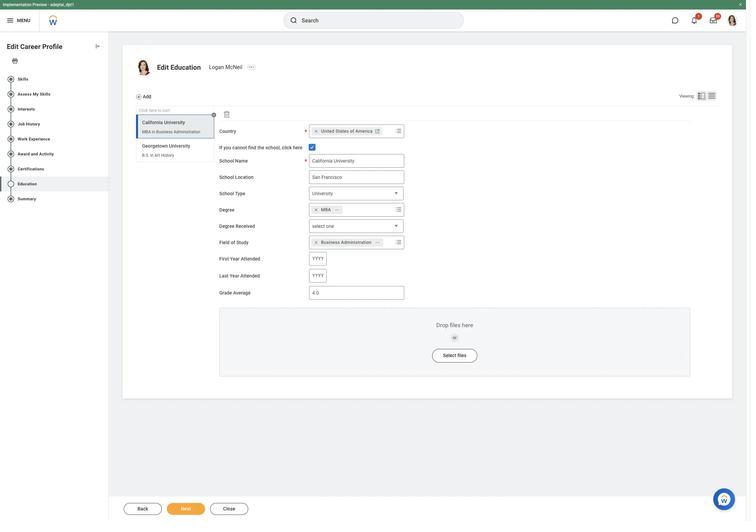 Task type: locate. For each thing, give the bounding box(es) containing it.
school down 'you'
[[220, 158, 234, 164]]

university up mba element
[[313, 191, 333, 196]]

certifications link
[[0, 162, 109, 177]]

skills
[[18, 77, 28, 82], [40, 92, 51, 97]]

1 school from the top
[[220, 158, 234, 164]]

prompts image for degree
[[395, 206, 403, 214]]

of
[[350, 129, 355, 134], [231, 240, 235, 245]]

1 degree from the top
[[220, 207, 235, 213]]

x small image
[[313, 239, 320, 246]]

school for school location
[[220, 175, 234, 180]]

1 horizontal spatial history
[[161, 153, 174, 158]]

1 vertical spatial edit
[[157, 63, 169, 71]]

history
[[26, 122, 40, 127], [161, 153, 174, 158]]

radio custom image for interests
[[7, 105, 15, 113]]

0 vertical spatial in
[[152, 130, 155, 134]]

here left to at left top
[[149, 108, 157, 113]]

implementation preview -   adeptai_dpt1
[[3, 2, 74, 7]]

ext link image
[[374, 128, 381, 135]]

edit career profile
[[7, 43, 63, 51]]

1 horizontal spatial related actions image
[[376, 240, 380, 245]]

here right click
[[293, 145, 303, 150]]

0 horizontal spatial mba
[[142, 130, 151, 134]]

prompts image right ext link icon
[[395, 127, 403, 135]]

0 vertical spatial skills
[[18, 77, 28, 82]]

education link
[[0, 177, 109, 192]]

school,
[[266, 145, 281, 150]]

radio custom image
[[7, 75, 15, 83], [7, 90, 15, 98], [7, 105, 15, 113], [7, 120, 15, 128], [7, 195, 15, 203]]

edit up print icon
[[7, 43, 19, 51]]

degree up field
[[220, 224, 235, 229]]

history right job
[[26, 122, 40, 127]]

if you cannot find the school, click here
[[220, 145, 303, 150]]

1 vertical spatial mba
[[321, 207, 331, 212]]

x small image for degree
[[313, 207, 320, 213]]

1 horizontal spatial business
[[321, 240, 340, 245]]

of right field
[[231, 240, 235, 245]]

4 error image from the top
[[102, 195, 109, 203]]

school up school type
[[220, 175, 234, 180]]

1 radio custom image from the top
[[7, 75, 15, 83]]

business
[[156, 130, 173, 134], [321, 240, 340, 245]]

5 radio custom image from the top
[[7, 195, 15, 203]]

year right last
[[230, 273, 240, 279]]

school location
[[220, 175, 254, 180]]

x small image
[[313, 128, 320, 135], [313, 207, 320, 213]]

1 x small image from the top
[[313, 128, 320, 135]]

of right states
[[350, 129, 355, 134]]

0 vertical spatial yyyy
[[313, 255, 324, 262]]

radio custom image left assess
[[7, 90, 15, 98]]

california university
[[142, 120, 185, 125]]

navigation pane region
[[136, 106, 217, 164]]

related actions image inside business administration, press delete to clear value. option
[[376, 240, 380, 245]]

radio custom image inside skills link
[[7, 75, 15, 83]]

4 error image from the top
[[102, 150, 109, 158]]

4 radio custom image from the top
[[7, 180, 15, 188]]

search image
[[290, 16, 298, 25]]

0 vertical spatial administration
[[174, 130, 201, 134]]

school for school type
[[220, 191, 234, 196]]

Search Workday  search field
[[302, 13, 450, 28]]

print image
[[12, 57, 18, 64]]

error image for interests
[[102, 105, 109, 113]]

united states of america element
[[321, 128, 373, 134]]

4 radio custom image from the top
[[7, 120, 15, 128]]

2 yyyy from the top
[[313, 272, 324, 279]]

0 horizontal spatial administration
[[174, 130, 201, 134]]

prompts image
[[395, 127, 403, 135], [395, 206, 403, 214]]

0 vertical spatial attended
[[241, 256, 261, 262]]

2 radio custom image from the top
[[7, 150, 15, 158]]

year for last
[[230, 273, 240, 279]]

radio custom image down print icon
[[7, 75, 15, 83]]

0 vertical spatial x small image
[[313, 128, 320, 135]]

award and activity link
[[0, 147, 109, 162]]

2 error image from the top
[[102, 120, 109, 128]]

1 vertical spatial in
[[150, 153, 154, 158]]

in down california
[[152, 130, 155, 134]]

1 vertical spatial x small image
[[313, 207, 320, 213]]

administration inside navigation pane region
[[174, 130, 201, 134]]

action bar region
[[112, 497, 747, 522]]

5 error image from the top
[[102, 165, 109, 173]]

1 radio custom image from the top
[[7, 135, 15, 143]]

1 horizontal spatial here
[[293, 145, 303, 150]]

history down georgetown university
[[161, 153, 174, 158]]

radio custom image inside job history link
[[7, 120, 15, 128]]

administration down select one dropdown button
[[341, 240, 372, 245]]

0 vertical spatial year
[[230, 256, 240, 262]]

error image inside award and activity link
[[102, 150, 109, 158]]

error image for education
[[102, 180, 109, 188]]

3 school from the top
[[220, 191, 234, 196]]

2 prompts image from the top
[[395, 206, 403, 214]]

0 vertical spatial school
[[220, 158, 234, 164]]

1 vertical spatial university
[[169, 143, 190, 149]]

received
[[236, 224, 255, 229]]

1 error image from the top
[[102, 105, 109, 113]]

education up summary at the left of page
[[18, 182, 37, 186]]

1 vertical spatial related actions image
[[376, 240, 380, 245]]

x small image for country
[[313, 128, 320, 135]]

school
[[220, 158, 234, 164], [220, 175, 234, 180], [220, 191, 234, 196]]

error image inside education link
[[102, 180, 109, 188]]

radio custom image
[[7, 135, 15, 143], [7, 150, 15, 158], [7, 165, 15, 173], [7, 180, 15, 188]]

select files region
[[220, 308, 691, 377]]

1 horizontal spatial skills
[[40, 92, 51, 97]]

year right first
[[230, 256, 240, 262]]

mba down california
[[142, 130, 151, 134]]

prompts image
[[395, 238, 403, 246]]

click here to sort
[[139, 108, 170, 113]]

skills up assess
[[18, 77, 28, 82]]

mba up select one at top
[[321, 207, 331, 212]]

x small image left united
[[313, 128, 320, 135]]

skills right my
[[40, 92, 51, 97]]

0 vertical spatial of
[[350, 129, 355, 134]]

1 vertical spatial yyyy
[[313, 272, 324, 279]]

attended for first year attended
[[241, 256, 261, 262]]

3 error image from the top
[[102, 135, 109, 143]]

error image for summary
[[102, 195, 109, 203]]

business inside list box
[[156, 130, 173, 134]]

error image inside assess my skills link
[[102, 90, 109, 98]]

related actions image
[[335, 208, 340, 212], [376, 240, 380, 245]]

first year attended
[[220, 256, 261, 262]]

assess my skills link
[[0, 87, 109, 102]]

1 horizontal spatial administration
[[341, 240, 372, 245]]

2 vertical spatial school
[[220, 191, 234, 196]]

0 vertical spatial here
[[149, 108, 157, 113]]

list box
[[136, 113, 217, 162]]

0 vertical spatial edit
[[7, 43, 19, 51]]

radio custom image for job history
[[7, 120, 15, 128]]

1 vertical spatial degree
[[220, 224, 235, 229]]

radio custom image inside summary link
[[7, 195, 15, 203]]

mba, press delete to clear value. option
[[312, 206, 343, 214]]

profile
[[42, 43, 63, 51]]

list box containing california university
[[136, 113, 217, 162]]

business administration, press delete to clear value. option
[[312, 239, 384, 247]]

1 horizontal spatial mba
[[321, 207, 331, 212]]

radio custom image left summary at the left of page
[[7, 195, 15, 203]]

error image inside 'work experience' link
[[102, 135, 109, 143]]

1 vertical spatial history
[[161, 153, 174, 158]]

mba for mba in business administration
[[142, 130, 151, 134]]

location
[[235, 175, 254, 180]]

edit education
[[157, 63, 201, 71]]

related actions image inside the mba, press delete to clear value. option
[[335, 208, 340, 212]]

0 vertical spatial history
[[26, 122, 40, 127]]

radio custom image inside interests link
[[7, 105, 15, 113]]

3 radio custom image from the top
[[7, 165, 15, 173]]

1 horizontal spatial edit
[[157, 63, 169, 71]]

1 vertical spatial here
[[293, 145, 303, 150]]

school type
[[220, 191, 246, 196]]

0 horizontal spatial edit
[[7, 43, 19, 51]]

viewing: option group
[[680, 91, 720, 102]]

-
[[48, 2, 49, 7]]

select files
[[444, 353, 467, 358]]

attended
[[241, 256, 261, 262], [241, 273, 260, 279]]

here inside popup button
[[149, 108, 157, 113]]

mba inside navigation pane region
[[142, 130, 151, 134]]

1 error image from the top
[[102, 75, 109, 83]]

select files button
[[433, 349, 478, 363]]

transformation import image
[[94, 43, 101, 50]]

0 vertical spatial education
[[171, 63, 201, 71]]

2 radio custom image from the top
[[7, 90, 15, 98]]

1 vertical spatial attended
[[241, 273, 260, 279]]

prompts image up prompts icon
[[395, 206, 403, 214]]

california
[[142, 120, 163, 125]]

skills link
[[0, 72, 109, 87]]

error image
[[102, 105, 109, 113], [102, 120, 109, 128], [102, 180, 109, 188], [102, 195, 109, 203]]

0 vertical spatial university
[[164, 120, 185, 125]]

0 vertical spatial related actions image
[[335, 208, 340, 212]]

0 horizontal spatial education
[[18, 182, 37, 186]]

if
[[220, 145, 223, 150]]

work experience
[[18, 137, 50, 142]]

in left art
[[150, 153, 154, 158]]

0 horizontal spatial skills
[[18, 77, 28, 82]]

in
[[152, 130, 155, 134], [150, 153, 154, 158]]

x small image left mba element
[[313, 207, 320, 213]]

select one button
[[310, 219, 404, 233]]

related actions image left prompts icon
[[376, 240, 380, 245]]

error image
[[102, 75, 109, 83], [102, 90, 109, 98], [102, 135, 109, 143], [102, 150, 109, 158], [102, 165, 109, 173]]

business down california university
[[156, 130, 173, 134]]

grade average
[[220, 290, 251, 296]]

3 radio custom image from the top
[[7, 105, 15, 113]]

0 vertical spatial mba
[[142, 130, 151, 134]]

1 prompts image from the top
[[395, 127, 403, 135]]

you
[[224, 145, 231, 150]]

yyyy
[[313, 255, 324, 262], [313, 272, 324, 279]]

0 horizontal spatial business
[[156, 130, 173, 134]]

2 x small image from the top
[[313, 207, 320, 213]]

implementation
[[3, 2, 32, 7]]

award
[[18, 152, 30, 157]]

states
[[336, 129, 349, 134]]

attended down the "study"
[[241, 256, 261, 262]]

university button
[[310, 187, 404, 201]]

1 horizontal spatial of
[[350, 129, 355, 134]]

2 error image from the top
[[102, 90, 109, 98]]

university up mba in business administration
[[164, 120, 185, 125]]

find
[[248, 145, 257, 150]]

edit for edit career profile
[[7, 43, 19, 51]]

administration down click here to sort popup button
[[174, 130, 201, 134]]

0 vertical spatial degree
[[220, 207, 235, 213]]

1 vertical spatial administration
[[341, 240, 372, 245]]

school name
[[220, 158, 248, 164]]

1 vertical spatial prompts image
[[395, 206, 403, 214]]

0 horizontal spatial related actions image
[[335, 208, 340, 212]]

university for georgetown university
[[169, 143, 190, 149]]

mba
[[142, 130, 151, 134], [321, 207, 331, 212]]

business right x small image
[[321, 240, 340, 245]]

related actions image for field of study
[[376, 240, 380, 245]]

yyyy for last year attended
[[313, 272, 324, 279]]

radio custom image inside education link
[[7, 180, 15, 188]]

degree down school type
[[220, 207, 235, 213]]

in for california
[[152, 130, 155, 134]]

3 error image from the top
[[102, 180, 109, 188]]

related actions image right mba element
[[335, 208, 340, 212]]

list
[[0, 69, 109, 209]]

grade
[[220, 290, 232, 296]]

mba inside option
[[321, 207, 331, 212]]

career
[[20, 43, 41, 51]]

summary
[[18, 197, 36, 201]]

viewing:
[[680, 94, 695, 99]]

2 school from the top
[[220, 175, 234, 180]]

related actions image for degree
[[335, 208, 340, 212]]

0 vertical spatial business
[[156, 130, 173, 134]]

2 degree from the top
[[220, 224, 235, 229]]

0 horizontal spatial of
[[231, 240, 235, 245]]

name
[[235, 158, 248, 164]]

mba in business administration
[[142, 130, 201, 134]]

education left logan
[[171, 63, 201, 71]]

radio custom image inside assess my skills link
[[7, 90, 15, 98]]

edit
[[7, 43, 19, 51], [157, 63, 169, 71]]

interests link
[[0, 102, 109, 117]]

work experience link
[[0, 132, 109, 147]]

school left type
[[220, 191, 234, 196]]

radio custom image left job
[[7, 120, 15, 128]]

sort
[[163, 108, 170, 113]]

logan mcneil element
[[209, 64, 247, 70]]

degree
[[220, 207, 235, 213], [220, 224, 235, 229]]

business inside option
[[321, 240, 340, 245]]

0 vertical spatial prompts image
[[395, 127, 403, 135]]

1 vertical spatial business
[[321, 240, 340, 245]]

georgetown university
[[142, 143, 190, 149]]

radio custom image for work experience
[[7, 135, 15, 143]]

add
[[143, 94, 151, 99]]

1 vertical spatial school
[[220, 175, 234, 180]]

1 vertical spatial of
[[231, 240, 235, 245]]

1 vertical spatial year
[[230, 273, 240, 279]]

university down mba in business administration
[[169, 143, 190, 149]]

one
[[326, 224, 334, 229]]

administration
[[174, 130, 201, 134], [341, 240, 372, 245]]

attended up the average
[[241, 273, 260, 279]]

business administration element
[[321, 240, 372, 246]]

1 yyyy from the top
[[313, 255, 324, 262]]

history inside navigation pane region
[[161, 153, 174, 158]]

close button
[[210, 503, 249, 515]]

0 horizontal spatial history
[[26, 122, 40, 127]]

radio custom image left interests
[[7, 105, 15, 113]]

2 vertical spatial university
[[313, 191, 333, 196]]

america
[[356, 129, 373, 134]]

0 horizontal spatial here
[[149, 108, 157, 113]]

edit right the employee's photo (logan mcneil)
[[157, 63, 169, 71]]

edit for edit education
[[157, 63, 169, 71]]



Task type: vqa. For each thing, say whether or not it's contained in the screenshot.
left Skills
yes



Task type: describe. For each thing, give the bounding box(es) containing it.
art
[[155, 153, 160, 158]]

error image for and
[[102, 150, 109, 158]]

the
[[258, 145, 265, 150]]

b.s.
[[142, 153, 149, 158]]

notifications large image
[[692, 17, 699, 24]]

mcneil
[[226, 64, 243, 70]]

33
[[717, 14, 721, 18]]

1 horizontal spatial education
[[171, 63, 201, 71]]

list containing skills
[[0, 69, 109, 209]]

justify image
[[6, 16, 14, 25]]

logan
[[209, 64, 224, 70]]

1 vertical spatial education
[[18, 182, 37, 186]]

mba for mba
[[321, 207, 331, 212]]

job history
[[18, 122, 40, 127]]

select one
[[313, 224, 334, 229]]

university inside dropdown button
[[313, 191, 333, 196]]

next button
[[167, 503, 205, 515]]

assess
[[18, 92, 32, 97]]

radio custom image for summary
[[7, 195, 15, 203]]

mba element
[[321, 207, 331, 213]]

menu
[[17, 18, 30, 23]]

last
[[220, 273, 229, 279]]

check small image
[[309, 143, 317, 151]]

School Location text field
[[310, 170, 405, 184]]

radio custom image for skills
[[7, 75, 15, 83]]

or
[[453, 336, 457, 340]]

job
[[18, 122, 25, 127]]

attended for last year attended
[[241, 273, 260, 279]]

error image for my
[[102, 90, 109, 98]]

degree received
[[220, 224, 255, 229]]

radio custom image for certifications
[[7, 165, 15, 173]]

united states of america
[[321, 129, 373, 134]]

Toggle to Grid view radio
[[708, 91, 718, 101]]

error image for job history
[[102, 120, 109, 128]]

33 button
[[707, 13, 722, 28]]

year for first
[[230, 256, 240, 262]]

experience
[[29, 137, 50, 142]]

files
[[458, 353, 467, 358]]

back button
[[124, 503, 162, 515]]

assess my skills
[[18, 92, 51, 97]]

work
[[18, 137, 28, 142]]

type
[[235, 191, 246, 196]]

united
[[321, 129, 335, 134]]

in for georgetown
[[150, 153, 154, 158]]

yyyy for first year attended
[[313, 255, 324, 262]]

radio custom image for assess my skills
[[7, 90, 15, 98]]

job history link
[[0, 117, 109, 132]]

menu button
[[0, 10, 39, 31]]

country
[[220, 129, 236, 134]]

university for california university
[[164, 120, 185, 125]]

School Name text field
[[310, 154, 405, 168]]

georgetown
[[142, 143, 168, 149]]

error image inside skills link
[[102, 75, 109, 83]]

award and activity
[[18, 152, 54, 157]]

close
[[223, 507, 235, 512]]

next
[[181, 507, 191, 512]]

first
[[220, 256, 229, 262]]

menu banner
[[0, 0, 747, 31]]

my
[[33, 92, 39, 97]]

1
[[699, 14, 701, 18]]

average
[[233, 290, 251, 296]]

click
[[282, 145, 292, 150]]

to
[[158, 108, 162, 113]]

school for school name
[[220, 158, 234, 164]]

cannot
[[233, 145, 247, 150]]

click here to sort button
[[136, 106, 214, 115]]

1 button
[[688, 13, 703, 28]]

error image for experience
[[102, 135, 109, 143]]

close environment banner image
[[739, 2, 743, 6]]

united states of america, press delete to clear value, ctrl + enter opens in new window. option
[[312, 127, 383, 135]]

radio custom image for education
[[7, 180, 15, 188]]

administration inside option
[[341, 240, 372, 245]]

degree for degree
[[220, 207, 235, 213]]

inbox large image
[[711, 17, 718, 24]]

1 vertical spatial skills
[[40, 92, 51, 97]]

logan mcneil
[[209, 64, 243, 70]]

of inside 'option'
[[350, 129, 355, 134]]

adeptai_dpt1
[[50, 2, 74, 7]]

b.s. in art history
[[142, 153, 174, 158]]

delete image
[[223, 110, 231, 118]]

select
[[444, 353, 457, 358]]

summary link
[[0, 192, 109, 207]]

back
[[138, 507, 148, 512]]

field of study
[[220, 240, 249, 245]]

Toggle to List Detail view radio
[[698, 91, 707, 101]]

error image inside certifications link
[[102, 165, 109, 173]]

preview
[[33, 2, 47, 7]]

degree for degree received
[[220, 224, 235, 229]]

add link
[[136, 94, 151, 100]]

Grade Average text field
[[310, 286, 405, 300]]

interests
[[18, 107, 35, 112]]

employee's photo (logan mcneil) image
[[136, 60, 152, 76]]

business administration
[[321, 240, 372, 245]]

prompts image for country
[[395, 127, 403, 135]]

activity
[[39, 152, 54, 157]]

study
[[237, 240, 249, 245]]

profile logan mcneil image
[[728, 15, 739, 27]]

select
[[313, 224, 325, 229]]

and
[[31, 152, 38, 157]]

field
[[220, 240, 230, 245]]

radio custom image for award and activity
[[7, 150, 15, 158]]

certifications
[[18, 167, 44, 172]]



